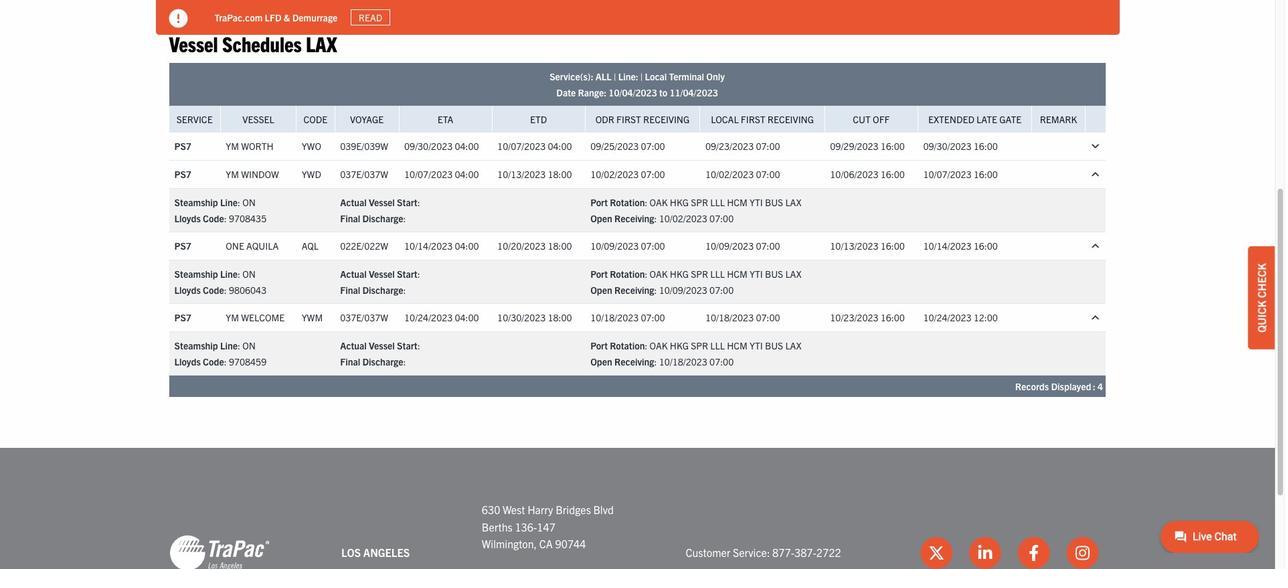 Task type: describe. For each thing, give the bounding box(es) containing it.
read
[[359, 11, 382, 23]]

code for steamship line : on lloyds code : 9708435
[[203, 212, 224, 224]]

extended
[[928, 113, 975, 125]]

ym for ym window
[[226, 168, 239, 180]]

on for steamship line : on lloyds code : 9708459
[[242, 339, 256, 351]]

schedules
[[222, 30, 302, 56]]

spr for 10/18/2023
[[691, 339, 708, 351]]

9708459
[[229, 355, 267, 368]]

one aquila
[[226, 240, 279, 252]]

10/23/2023 16:00
[[830, 312, 905, 324]]

10/06/2023
[[830, 168, 879, 180]]

code for steamship line : on lloyds code : 9708459
[[203, 355, 224, 368]]

service:
[[733, 546, 770, 559]]

1 10/02/2023 07:00 from the left
[[591, 168, 665, 180]]

quick
[[1255, 300, 1269, 333]]

line for 9708459
[[220, 339, 238, 351]]

037e/037w for 10/07/2023 04:00
[[340, 168, 388, 180]]

off
[[873, 113, 890, 125]]

terminal
[[669, 70, 704, 82]]

aquila
[[246, 240, 279, 252]]

lax for port rotation : oak hkg spr lll hcm yti bus lax open receiving : 10/18/2023 07:00
[[785, 339, 802, 351]]

footer containing 630 west harry bridges blvd
[[0, 448, 1275, 569]]

quick check link
[[1248, 246, 1275, 349]]

voyage
[[350, 113, 384, 125]]

10/13/2023 for 10/13/2023 18:00
[[497, 168, 546, 180]]

harry
[[528, 503, 553, 516]]

port rotation : oak hkg spr lll hcm yti bus lax open receiving : 10/09/2023 07:00
[[591, 268, 802, 296]]

ps7 for one aquila
[[174, 240, 191, 252]]

9708435
[[229, 212, 267, 224]]

04:00 for 10/20/2023 18:00
[[455, 240, 479, 252]]

oak for 10/02/2023
[[650, 196, 668, 208]]

eta
[[438, 113, 453, 125]]

ywd
[[302, 168, 321, 180]]

hcm for : 10/02/2023 07:00
[[727, 196, 748, 208]]

022e/022w
[[340, 240, 388, 252]]

lloyds for steamship line : on lloyds code : 9708435
[[174, 212, 201, 224]]

9806043
[[229, 284, 267, 296]]

ym for ym welcome
[[226, 312, 239, 324]]

09/25/2023 07:00
[[591, 140, 665, 152]]

hkg for 10/18/2023
[[670, 339, 689, 351]]

bus for port rotation : oak hkg spr lll hcm yti bus lax open receiving : 10/09/2023 07:00
[[765, 268, 783, 280]]

lloyds for steamship line : on lloyds code : 9708459
[[174, 355, 201, 368]]

code for steamship line : on lloyds code : 9806043
[[203, 284, 224, 296]]

berths
[[482, 520, 513, 533]]

steamship for steamship line : on lloyds code : 9708435
[[174, 196, 218, 208]]

12:00
[[974, 312, 998, 324]]

open for port rotation : oak hkg spr lll hcm yti bus lax open receiving : 10/02/2023 07:00
[[591, 212, 612, 224]]

10/07/2023 16:00
[[923, 168, 998, 180]]

09/29/2023 16:00
[[830, 140, 905, 152]]

04:00 for 10/07/2023 04:00
[[455, 140, 479, 152]]

11/04/2023
[[670, 86, 718, 98]]

10/24/2023 04:00
[[404, 312, 479, 324]]

solid image
[[169, 9, 188, 28]]

lll for 10/02/2023
[[710, 196, 725, 208]]

check
[[1255, 263, 1269, 298]]

trapac.com
[[215, 11, 263, 23]]

04:00 for 10/13/2023 18:00
[[455, 168, 479, 180]]

local first receiving
[[711, 113, 814, 125]]

bridges
[[556, 503, 591, 516]]

open for port rotation : oak hkg spr lll hcm yti bus lax open receiving : 10/09/2023 07:00
[[591, 284, 612, 296]]

actual for steamship line : on lloyds code : 9708435
[[340, 196, 367, 208]]

service(s): all | line: | local terminal only date range: 10/04/2023 to 11/04/2023
[[550, 70, 725, 98]]

spr for 10/09/2023
[[691, 268, 708, 280]]

18:00 for 10/30/2023 18:00
[[548, 312, 572, 324]]

09/30/2023 04:00
[[404, 140, 479, 152]]

only
[[706, 70, 725, 82]]

387-
[[795, 546, 817, 559]]

port rotation : oak hkg spr lll hcm yti bus lax open receiving : 10/18/2023 07:00
[[591, 339, 802, 368]]

open for port rotation : oak hkg spr lll hcm yti bus lax open receiving : 10/18/2023 07:00
[[591, 355, 612, 368]]

1 vertical spatial 10/07/2023 04:00
[[404, 168, 479, 180]]

&
[[284, 11, 290, 23]]

west
[[503, 503, 525, 516]]

07:00 inside port rotation : oak hkg spr lll hcm yti bus lax open receiving : 10/18/2023 07:00
[[710, 355, 734, 368]]

displayed
[[1051, 380, 1091, 392]]

receiving for port rotation : oak hkg spr lll hcm yti bus lax open receiving : 10/02/2023 07:00
[[615, 212, 654, 224]]

port for port rotation : oak hkg spr lll hcm yti bus lax open receiving : 10/02/2023 07:00
[[591, 196, 608, 208]]

extended late gate
[[928, 113, 1022, 125]]

07:00 inside port rotation : oak hkg spr lll hcm yti bus lax open receiving : 10/02/2023 07:00
[[710, 212, 734, 224]]

receiving for port rotation : oak hkg spr lll hcm yti bus lax open receiving : 10/18/2023 07:00
[[615, 355, 654, 368]]

10/23/2023
[[830, 312, 879, 324]]

port rotation : oak hkg spr lll hcm yti bus lax open receiving : 10/02/2023 07:00
[[591, 196, 802, 224]]

lfd
[[265, 11, 282, 23]]

read link
[[351, 9, 390, 26]]

ym welcome
[[226, 312, 285, 324]]

first for local
[[741, 113, 766, 125]]

10/24/2023 for 10/24/2023 04:00
[[404, 312, 453, 324]]

10/24/2023 12:00
[[923, 312, 998, 324]]

1 | from the left
[[614, 70, 616, 82]]

receiving for port rotation : oak hkg spr lll hcm yti bus lax open receiving : 10/09/2023 07:00
[[615, 284, 654, 296]]

16:00 for 10/06/2023 16:00
[[881, 168, 905, 180]]

10/24/2023 for 10/24/2023 12:00
[[923, 312, 972, 324]]

ps7 for ym worth
[[174, 140, 191, 152]]

customer
[[686, 546, 731, 559]]

2 10/09/2023 07:00 from the left
[[706, 240, 780, 252]]

lll for 10/09/2023
[[710, 268, 725, 280]]

ym window
[[226, 168, 279, 180]]

range:
[[578, 86, 607, 98]]

los
[[341, 546, 361, 559]]

10/20/2023 18:00
[[497, 240, 572, 252]]

037e/037w for 10/24/2023 04:00
[[340, 312, 388, 324]]

ywm
[[302, 312, 323, 324]]

1 10/09/2023 07:00 from the left
[[591, 240, 665, 252]]

vessel schedules lax
[[169, 30, 337, 56]]

09/23/2023 07:00
[[706, 140, 780, 152]]

lll for 10/18/2023
[[710, 339, 725, 351]]

records displayed : 4
[[1015, 380, 1103, 392]]

630
[[482, 503, 500, 516]]

ps7 for ym window
[[174, 168, 191, 180]]

10/20/2023
[[497, 240, 546, 252]]

0 horizontal spatial 10/07/2023
[[404, 168, 453, 180]]

cut
[[853, 113, 871, 125]]

etd
[[530, 113, 547, 125]]

local inside the service(s): all | line: | local terminal only date range: 10/04/2023 to 11/04/2023
[[645, 70, 667, 82]]

steamship line : on lloyds code : 9806043
[[174, 268, 267, 296]]

final for 9708459
[[340, 355, 360, 368]]

rotation for : 10/02/2023 07:00
[[610, 196, 645, 208]]

hcm for : 10/18/2023 07:00
[[727, 339, 748, 351]]

oak for 10/18/2023
[[650, 339, 668, 351]]

136-
[[515, 520, 537, 533]]

877-
[[773, 546, 795, 559]]

late
[[977, 113, 997, 125]]

04:00 for 10/30/2023 18:00
[[455, 312, 479, 324]]

actual vessel start : final discharge : for : 9708435
[[340, 196, 420, 224]]

lax for port rotation : oak hkg spr lll hcm yti bus lax open receiving : 10/02/2023 07:00
[[785, 196, 802, 208]]

10/13/2023 for 10/13/2023 16:00
[[830, 240, 879, 252]]

10/14/2023 04:00
[[404, 240, 479, 252]]

07:00 inside the port rotation : oak hkg spr lll hcm yti bus lax open receiving : 10/09/2023 07:00
[[710, 284, 734, 296]]

16:00 for 10/23/2023 16:00
[[881, 312, 905, 324]]

bus for port rotation : oak hkg spr lll hcm yti bus lax open receiving : 10/02/2023 07:00
[[765, 196, 783, 208]]

09/30/2023 for 09/30/2023 16:00
[[923, 140, 972, 152]]

ywo
[[302, 140, 321, 152]]

10/14/2023 for 10/14/2023 04:00
[[404, 240, 453, 252]]

welcome
[[241, 312, 285, 324]]

first for odr
[[617, 113, 641, 125]]

hkg for 10/02/2023
[[670, 196, 689, 208]]

odr
[[596, 113, 614, 125]]



Task type: vqa. For each thing, say whether or not it's contained in the screenshot.
LLOYD
no



Task type: locate. For each thing, give the bounding box(es) containing it.
10/07/2023 down the 09/30/2023 04:00
[[404, 168, 453, 180]]

1 port from the top
[[591, 196, 608, 208]]

3 discharge from the top
[[362, 355, 403, 368]]

receiving inside the port rotation : oak hkg spr lll hcm yti bus lax open receiving : 10/09/2023 07:00
[[615, 284, 654, 296]]

2 hcm from the top
[[727, 268, 748, 280]]

1 lloyds from the top
[[174, 212, 201, 224]]

10/18/2023 inside port rotation : oak hkg spr lll hcm yti bus lax open receiving : 10/18/2023 07:00
[[659, 355, 708, 368]]

0 vertical spatial 18:00
[[548, 168, 572, 180]]

oak for 10/09/2023
[[650, 268, 668, 280]]

2 actual vessel start : final discharge : from the top
[[340, 268, 420, 296]]

2 vertical spatial discharge
[[362, 355, 403, 368]]

2 on from the top
[[242, 268, 256, 280]]

open inside the port rotation : oak hkg spr lll hcm yti bus lax open receiving : 10/09/2023 07:00
[[591, 284, 612, 296]]

3 steamship from the top
[[174, 339, 218, 351]]

1 vertical spatial start
[[397, 268, 417, 280]]

line inside steamship line : on lloyds code : 9708435
[[220, 196, 238, 208]]

10/14/2023 16:00
[[923, 240, 998, 252]]

lloyds inside steamship line : on lloyds code : 9708459
[[174, 355, 201, 368]]

18:00 for 10/20/2023 18:00
[[548, 240, 572, 252]]

hkg for 10/09/2023
[[670, 268, 689, 280]]

los angeles image
[[169, 534, 269, 569]]

actual vessel start : final discharge : for : 9806043
[[340, 268, 420, 296]]

1 vertical spatial oak
[[650, 268, 668, 280]]

3 ps7 from the top
[[174, 240, 191, 252]]

2 vertical spatial actual
[[340, 339, 367, 351]]

actual vessel start : final discharge : for : 9708459
[[340, 339, 420, 368]]

actual for steamship line : on lloyds code : 9708459
[[340, 339, 367, 351]]

0 vertical spatial start
[[397, 196, 417, 208]]

on up 9708435
[[242, 196, 256, 208]]

ym left 'welcome'
[[226, 312, 239, 324]]

0 horizontal spatial 10/02/2023 07:00
[[591, 168, 665, 180]]

10/24/2023
[[404, 312, 453, 324], [923, 312, 972, 324]]

1 horizontal spatial local
[[711, 113, 739, 125]]

vessel for steamship line : on lloyds code : 9708435
[[369, 196, 395, 208]]

147
[[537, 520, 556, 533]]

steamship line : on lloyds code : 9708435
[[174, 196, 267, 224]]

2 lll from the top
[[710, 268, 725, 280]]

line up 9708459
[[220, 339, 238, 351]]

line for 9708435
[[220, 196, 238, 208]]

3 open from the top
[[591, 355, 612, 368]]

0 vertical spatial hkg
[[670, 196, 689, 208]]

0 vertical spatial local
[[645, 70, 667, 82]]

04:00
[[455, 140, 479, 152], [548, 140, 572, 152], [455, 168, 479, 180], [455, 240, 479, 252], [455, 312, 479, 324]]

receiving inside port rotation : oak hkg spr lll hcm yti bus lax open receiving : 10/02/2023 07:00
[[615, 212, 654, 224]]

1 vertical spatial port
[[591, 268, 608, 280]]

09/30/2023
[[404, 140, 453, 152], [923, 140, 972, 152]]

630 west harry bridges blvd berths 136-147 wilmington, ca 90744 customer service: 877-387-2722
[[482, 503, 841, 559]]

lloyds inside steamship line : on lloyds code : 9708435
[[174, 212, 201, 224]]

1 18:00 from the top
[[548, 168, 572, 180]]

2 discharge from the top
[[362, 284, 403, 296]]

1 horizontal spatial first
[[741, 113, 766, 125]]

2 vertical spatial spr
[[691, 339, 708, 351]]

0 vertical spatial steamship
[[174, 196, 218, 208]]

lax for port rotation : oak hkg spr lll hcm yti bus lax open receiving : 10/09/2023 07:00
[[785, 268, 802, 280]]

0 vertical spatial 037e/037w
[[340, 168, 388, 180]]

2 18:00 from the top
[[548, 240, 572, 252]]

code left 9806043
[[203, 284, 224, 296]]

quick check
[[1255, 263, 1269, 333]]

1 first from the left
[[617, 113, 641, 125]]

angeles
[[363, 546, 410, 559]]

2 vertical spatial steamship
[[174, 339, 218, 351]]

lll inside port rotation : oak hkg spr lll hcm yti bus lax open receiving : 10/02/2023 07:00
[[710, 196, 725, 208]]

line
[[220, 196, 238, 208], [220, 268, 238, 280], [220, 339, 238, 351]]

hkg inside port rotation : oak hkg spr lll hcm yti bus lax open receiving : 10/18/2023 07:00
[[670, 339, 689, 351]]

code left 9708435
[[203, 212, 224, 224]]

1 horizontal spatial |
[[641, 70, 643, 82]]

0 vertical spatial hcm
[[727, 196, 748, 208]]

ca
[[539, 537, 553, 550]]

3 actual from the top
[[340, 339, 367, 351]]

0 vertical spatial 10/13/2023
[[497, 168, 546, 180]]

0 horizontal spatial 10/14/2023
[[404, 240, 453, 252]]

0 vertical spatial actual
[[340, 196, 367, 208]]

0 horizontal spatial 10/13/2023
[[497, 168, 546, 180]]

1 final from the top
[[340, 212, 360, 224]]

on up 9806043
[[242, 268, 256, 280]]

2 start from the top
[[397, 268, 417, 280]]

final
[[340, 212, 360, 224], [340, 284, 360, 296], [340, 355, 360, 368]]

2 rotation from the top
[[610, 268, 645, 280]]

09/30/2023 for 09/30/2023 04:00
[[404, 140, 453, 152]]

10/07/2023 04:00 down etd
[[497, 140, 572, 152]]

0 vertical spatial ym
[[226, 140, 239, 152]]

2 vertical spatial on
[[242, 339, 256, 351]]

1 hcm from the top
[[727, 196, 748, 208]]

2 vertical spatial rotation
[[610, 339, 645, 351]]

3 yti from the top
[[750, 339, 763, 351]]

rotation for : 10/09/2023 07:00
[[610, 268, 645, 280]]

2 final from the top
[[340, 284, 360, 296]]

2 ym from the top
[[226, 168, 239, 180]]

line inside steamship line : on lloyds code : 9806043
[[220, 268, 238, 280]]

| right all in the top left of the page
[[614, 70, 616, 82]]

1 10/24/2023 from the left
[[404, 312, 453, 324]]

2 open from the top
[[591, 284, 612, 296]]

3 hcm from the top
[[727, 339, 748, 351]]

2 vertical spatial yti
[[750, 339, 763, 351]]

1 vertical spatial 10/13/2023
[[830, 240, 879, 252]]

1 vertical spatial yti
[[750, 268, 763, 280]]

lloyds inside steamship line : on lloyds code : 9806043
[[174, 284, 201, 296]]

1 vertical spatial 18:00
[[548, 240, 572, 252]]

2 port from the top
[[591, 268, 608, 280]]

10/02/2023 down 09/25/2023
[[591, 168, 639, 180]]

discharge for 9708435
[[362, 212, 403, 224]]

1 ps7 from the top
[[174, 140, 191, 152]]

10/02/2023 07:00 down 09/23/2023 07:00
[[706, 168, 780, 180]]

3 hkg from the top
[[670, 339, 689, 351]]

1 discharge from the top
[[362, 212, 403, 224]]

bus
[[765, 196, 783, 208], [765, 268, 783, 280], [765, 339, 783, 351]]

1 vertical spatial open
[[591, 284, 612, 296]]

1 horizontal spatial 10/09/2023 07:00
[[706, 240, 780, 252]]

0 vertical spatial on
[[242, 196, 256, 208]]

0 vertical spatial lloyds
[[174, 212, 201, 224]]

1 oak from the top
[[650, 196, 668, 208]]

1 lll from the top
[[710, 196, 725, 208]]

0 vertical spatial final
[[340, 212, 360, 224]]

2 ps7 from the top
[[174, 168, 191, 180]]

09/30/2023 down the eta
[[404, 140, 453, 152]]

1 09/30/2023 from the left
[[404, 140, 453, 152]]

port inside port rotation : oak hkg spr lll hcm yti bus lax open receiving : 10/18/2023 07:00
[[591, 339, 608, 351]]

1 hkg from the top
[[670, 196, 689, 208]]

1 vertical spatial local
[[711, 113, 739, 125]]

port for port rotation : oak hkg spr lll hcm yti bus lax open receiving : 10/09/2023 07:00
[[591, 268, 608, 280]]

on up 9708459
[[242, 339, 256, 351]]

1 horizontal spatial 10/02/2023 07:00
[[706, 168, 780, 180]]

0 vertical spatial actual vessel start : final discharge :
[[340, 196, 420, 224]]

spr down 09/23/2023
[[691, 196, 708, 208]]

3 lll from the top
[[710, 339, 725, 351]]

spr
[[691, 196, 708, 208], [691, 268, 708, 280], [691, 339, 708, 351]]

1 horizontal spatial 10/24/2023
[[923, 312, 972, 324]]

start up 10/14/2023 04:00
[[397, 196, 417, 208]]

1 vertical spatial steamship
[[174, 268, 218, 280]]

rotation inside port rotation : oak hkg spr lll hcm yti bus lax open receiving : 10/02/2023 07:00
[[610, 196, 645, 208]]

1 vertical spatial actual vessel start : final discharge :
[[340, 268, 420, 296]]

bus for port rotation : oak hkg spr lll hcm yti bus lax open receiving : 10/18/2023 07:00
[[765, 339, 783, 351]]

port inside the port rotation : oak hkg spr lll hcm yti bus lax open receiving : 10/09/2023 07:00
[[591, 268, 608, 280]]

1 vertical spatial hkg
[[670, 268, 689, 280]]

90744
[[555, 537, 586, 550]]

code inside steamship line : on lloyds code : 9806043
[[203, 284, 224, 296]]

remark
[[1040, 113, 1077, 125]]

receiving inside port rotation : oak hkg spr lll hcm yti bus lax open receiving : 10/18/2023 07:00
[[615, 355, 654, 368]]

open inside port rotation : oak hkg spr lll hcm yti bus lax open receiving : 10/02/2023 07:00
[[591, 212, 612, 224]]

2 actual from the top
[[340, 268, 367, 280]]

lax inside the port rotation : oak hkg spr lll hcm yti bus lax open receiving : 10/09/2023 07:00
[[785, 268, 802, 280]]

on inside steamship line : on lloyds code : 9708435
[[242, 196, 256, 208]]

0 vertical spatial oak
[[650, 196, 668, 208]]

vessel for steamship line : on lloyds code : 9708459
[[369, 339, 395, 351]]

window
[[241, 168, 279, 180]]

10/06/2023 16:00
[[830, 168, 905, 180]]

start down 10/14/2023 04:00
[[397, 268, 417, 280]]

1 10/14/2023 from the left
[[404, 240, 453, 252]]

10/07/2023
[[497, 140, 546, 152], [404, 168, 453, 180], [923, 168, 972, 180]]

blvd
[[593, 503, 614, 516]]

2 yti from the top
[[750, 268, 763, 280]]

0 vertical spatial port
[[591, 196, 608, 208]]

2 10/14/2023 from the left
[[923, 240, 972, 252]]

16:00
[[881, 140, 905, 152], [974, 140, 998, 152], [881, 168, 905, 180], [974, 168, 998, 180], [881, 240, 905, 252], [974, 240, 998, 252], [881, 312, 905, 324]]

first right odr
[[617, 113, 641, 125]]

18:00
[[548, 168, 572, 180], [548, 240, 572, 252], [548, 312, 572, 324]]

10/02/2023 07:00 down 09/25/2023 07:00
[[591, 168, 665, 180]]

hcm inside port rotation : oak hkg spr lll hcm yti bus lax open receiving : 10/18/2023 07:00
[[727, 339, 748, 351]]

0 vertical spatial open
[[591, 212, 612, 224]]

1 vertical spatial 037e/037w
[[340, 312, 388, 324]]

line up 9806043
[[220, 268, 238, 280]]

steamship inside steamship line : on lloyds code : 9806043
[[174, 268, 218, 280]]

demurrage
[[292, 11, 338, 23]]

spr inside port rotation : oak hkg spr lll hcm yti bus lax open receiving : 10/18/2023 07:00
[[691, 339, 708, 351]]

discharge for 9806043
[[362, 284, 403, 296]]

lll inside the port rotation : oak hkg spr lll hcm yti bus lax open receiving : 10/09/2023 07:00
[[710, 268, 725, 280]]

yti for : 10/02/2023 07:00
[[750, 196, 763, 208]]

ps7 for ym welcome
[[174, 312, 191, 324]]

0 horizontal spatial 10/09/2023 07:00
[[591, 240, 665, 252]]

records
[[1015, 380, 1049, 392]]

ps7 up steamship line : on lloyds code : 9806043
[[174, 240, 191, 252]]

on inside steamship line : on lloyds code : 9806043
[[242, 268, 256, 280]]

2 10/24/2023 from the left
[[923, 312, 972, 324]]

steamship inside steamship line : on lloyds code : 9708435
[[174, 196, 218, 208]]

1 horizontal spatial 10/18/2023 07:00
[[706, 312, 780, 324]]

start for steamship line : on lloyds code : 9708459
[[397, 339, 417, 351]]

0 vertical spatial lll
[[710, 196, 725, 208]]

2 vertical spatial final
[[340, 355, 360, 368]]

10/09/2023
[[591, 240, 639, 252], [706, 240, 754, 252], [659, 284, 708, 296]]

local up 09/23/2023
[[711, 113, 739, 125]]

1 vertical spatial spr
[[691, 268, 708, 280]]

1 steamship from the top
[[174, 196, 218, 208]]

10/07/2023 down 09/30/2023 16:00
[[923, 168, 972, 180]]

4
[[1098, 380, 1103, 392]]

1 vertical spatial rotation
[[610, 268, 645, 280]]

2 vertical spatial 18:00
[[548, 312, 572, 324]]

lloyds left 9708459
[[174, 355, 201, 368]]

2 oak from the top
[[650, 268, 668, 280]]

3 lloyds from the top
[[174, 355, 201, 368]]

2 steamship from the top
[[174, 268, 218, 280]]

3 rotation from the top
[[610, 339, 645, 351]]

hkg inside port rotation : oak hkg spr lll hcm yti bus lax open receiving : 10/02/2023 07:00
[[670, 196, 689, 208]]

1 actual from the top
[[340, 196, 367, 208]]

3 bus from the top
[[765, 339, 783, 351]]

hcm inside port rotation : oak hkg spr lll hcm yti bus lax open receiving : 10/02/2023 07:00
[[727, 196, 748, 208]]

2 vertical spatial open
[[591, 355, 612, 368]]

lloyds left 9708435
[[174, 212, 201, 224]]

1 rotation from the top
[[610, 196, 645, 208]]

039e/039w
[[340, 140, 388, 152]]

service(s):
[[550, 70, 594, 82]]

port inside port rotation : oak hkg spr lll hcm yti bus lax open receiving : 10/02/2023 07:00
[[591, 196, 608, 208]]

10/09/2023 inside the port rotation : oak hkg spr lll hcm yti bus lax open receiving : 10/09/2023 07:00
[[659, 284, 708, 296]]

yti inside port rotation : oak hkg spr lll hcm yti bus lax open receiving : 10/18/2023 07:00
[[750, 339, 763, 351]]

worth
[[241, 140, 274, 152]]

10/02/2023 up the port rotation : oak hkg spr lll hcm yti bus lax open receiving : 10/09/2023 07:00
[[659, 212, 708, 224]]

1 bus from the top
[[765, 196, 783, 208]]

ps7 down service
[[174, 140, 191, 152]]

10/07/2023 04:00 down the 09/30/2023 04:00
[[404, 168, 479, 180]]

0 horizontal spatial |
[[614, 70, 616, 82]]

hkg
[[670, 196, 689, 208], [670, 268, 689, 280], [670, 339, 689, 351]]

1 actual vessel start : final discharge : from the top
[[340, 196, 420, 224]]

yti inside port rotation : oak hkg spr lll hcm yti bus lax open receiving : 10/02/2023 07:00
[[750, 196, 763, 208]]

ps7
[[174, 140, 191, 152], [174, 168, 191, 180], [174, 240, 191, 252], [174, 312, 191, 324]]

port
[[591, 196, 608, 208], [591, 268, 608, 280], [591, 339, 608, 351]]

1 vertical spatial discharge
[[362, 284, 403, 296]]

steamship line : on lloyds code : 9708459
[[174, 339, 267, 368]]

2 hkg from the top
[[670, 268, 689, 280]]

vessel
[[169, 30, 218, 56], [243, 113, 274, 125], [369, 196, 395, 208], [369, 268, 395, 280], [369, 339, 395, 351]]

2 037e/037w from the top
[[340, 312, 388, 324]]

16:00 for 09/30/2023 16:00
[[974, 140, 998, 152]]

2 vertical spatial hkg
[[670, 339, 689, 351]]

3 on from the top
[[242, 339, 256, 351]]

line:
[[618, 70, 638, 82]]

1 vertical spatial bus
[[765, 268, 783, 280]]

1 spr from the top
[[691, 196, 708, 208]]

037e/037w down 039e/039w
[[340, 168, 388, 180]]

1 line from the top
[[220, 196, 238, 208]]

ym left window
[[226, 168, 239, 180]]

lloyds left 9806043
[[174, 284, 201, 296]]

port for port rotation : oak hkg spr lll hcm yti bus lax open receiving : 10/18/2023 07:00
[[591, 339, 608, 351]]

2 vertical spatial line
[[220, 339, 238, 351]]

lax inside port rotation : oak hkg spr lll hcm yti bus lax open receiving : 10/18/2023 07:00
[[785, 339, 802, 351]]

3 18:00 from the top
[[548, 312, 572, 324]]

steamship inside steamship line : on lloyds code : 9708459
[[174, 339, 218, 351]]

3 start from the top
[[397, 339, 417, 351]]

0 horizontal spatial 10/24/2023
[[404, 312, 453, 324]]

bus inside the port rotation : oak hkg spr lll hcm yti bus lax open receiving : 10/09/2023 07:00
[[765, 268, 783, 280]]

yti inside the port rotation : oak hkg spr lll hcm yti bus lax open receiving : 10/09/2023 07:00
[[750, 268, 763, 280]]

0 vertical spatial yti
[[750, 196, 763, 208]]

10/07/2023 04:00
[[497, 140, 572, 152], [404, 168, 479, 180]]

10/13/2023 16:00
[[830, 240, 905, 252]]

10/14/2023
[[404, 240, 453, 252], [923, 240, 972, 252]]

09/29/2023
[[830, 140, 879, 152]]

1 horizontal spatial 10/07/2023
[[497, 140, 546, 152]]

2 vertical spatial bus
[[765, 339, 783, 351]]

2 vertical spatial start
[[397, 339, 417, 351]]

1 vertical spatial actual
[[340, 268, 367, 280]]

09/25/2023
[[591, 140, 639, 152]]

3 spr from the top
[[691, 339, 708, 351]]

service
[[177, 113, 213, 125]]

steamship for steamship line : on lloyds code : 9708459
[[174, 339, 218, 351]]

ps7 down steamship line : on lloyds code : 9806043
[[174, 312, 191, 324]]

1 vertical spatial line
[[220, 268, 238, 280]]

line up 9708435
[[220, 196, 238, 208]]

4 ps7 from the top
[[174, 312, 191, 324]]

1 horizontal spatial 09/30/2023
[[923, 140, 972, 152]]

code left 9708459
[[203, 355, 224, 368]]

on inside steamship line : on lloyds code : 9708459
[[242, 339, 256, 351]]

2 09/30/2023 from the left
[[923, 140, 972, 152]]

lloyds for steamship line : on lloyds code : 9806043
[[174, 284, 201, 296]]

2 vertical spatial actual vessel start : final discharge :
[[340, 339, 420, 368]]

2 lloyds from the top
[[174, 284, 201, 296]]

1 vertical spatial on
[[242, 268, 256, 280]]

| right line:
[[641, 70, 643, 82]]

wilmington,
[[482, 537, 537, 550]]

2 first from the left
[[741, 113, 766, 125]]

1 horizontal spatial 10/14/2023
[[923, 240, 972, 252]]

discharge for 9708459
[[362, 355, 403, 368]]

0 horizontal spatial 10/18/2023 07:00
[[591, 312, 665, 324]]

10/04/2023
[[609, 86, 657, 98]]

line for 9806043
[[220, 268, 238, 280]]

start for steamship line : on lloyds code : 9708435
[[397, 196, 417, 208]]

10/07/2023 up 10/13/2023 18:00 at the left
[[497, 140, 546, 152]]

rotation for : 10/18/2023 07:00
[[610, 339, 645, 351]]

vessel for steamship line : on lloyds code : 9806043
[[369, 268, 395, 280]]

09/30/2023 down extended
[[923, 140, 972, 152]]

one
[[226, 240, 244, 252]]

lloyds
[[174, 212, 201, 224], [174, 284, 201, 296], [174, 355, 201, 368]]

spr down the port rotation : oak hkg spr lll hcm yti bus lax open receiving : 10/09/2023 07:00
[[691, 339, 708, 351]]

hkg inside the port rotation : oak hkg spr lll hcm yti bus lax open receiving : 10/09/2023 07:00
[[670, 268, 689, 280]]

0 horizontal spatial 09/30/2023
[[404, 140, 453, 152]]

0 vertical spatial rotation
[[610, 196, 645, 208]]

10/30/2023 18:00
[[497, 312, 572, 324]]

2 | from the left
[[641, 70, 643, 82]]

ym worth
[[226, 140, 274, 152]]

rotation inside port rotation : oak hkg spr lll hcm yti bus lax open receiving : 10/18/2023 07:00
[[610, 339, 645, 351]]

spr down port rotation : oak hkg spr lll hcm yti bus lax open receiving : 10/02/2023 07:00
[[691, 268, 708, 280]]

bus inside port rotation : oak hkg spr lll hcm yti bus lax open receiving : 10/02/2023 07:00
[[765, 196, 783, 208]]

yti for : 10/18/2023 07:00
[[750, 339, 763, 351]]

los angeles
[[341, 546, 410, 559]]

16:00 for 09/29/2023 16:00
[[881, 140, 905, 152]]

2 10/02/2023 07:00 from the left
[[706, 168, 780, 180]]

spr inside the port rotation : oak hkg spr lll hcm yti bus lax open receiving : 10/09/2023 07:00
[[691, 268, 708, 280]]

spr inside port rotation : oak hkg spr lll hcm yti bus lax open receiving : 10/02/2023 07:00
[[691, 196, 708, 208]]

037e/037w
[[340, 168, 388, 180], [340, 312, 388, 324]]

10/14/2023 for 10/14/2023 16:00
[[923, 240, 972, 252]]

oak inside port rotation : oak hkg spr lll hcm yti bus lax open receiving : 10/02/2023 07:00
[[650, 196, 668, 208]]

aql
[[302, 240, 319, 252]]

code up 'ywo'
[[304, 113, 328, 125]]

2 horizontal spatial 10/07/2023
[[923, 168, 972, 180]]

0 horizontal spatial local
[[645, 70, 667, 82]]

2 spr from the top
[[691, 268, 708, 280]]

final for 9806043
[[340, 284, 360, 296]]

2 vertical spatial lloyds
[[174, 355, 201, 368]]

rotation
[[610, 196, 645, 208], [610, 268, 645, 280], [610, 339, 645, 351]]

first
[[617, 113, 641, 125], [741, 113, 766, 125]]

0 horizontal spatial 10/07/2023 04:00
[[404, 168, 479, 180]]

10/13/2023
[[497, 168, 546, 180], [830, 240, 879, 252]]

1 start from the top
[[397, 196, 417, 208]]

to
[[659, 86, 668, 98]]

1 open from the top
[[591, 212, 612, 224]]

3 final from the top
[[340, 355, 360, 368]]

start
[[397, 196, 417, 208], [397, 268, 417, 280], [397, 339, 417, 351]]

footer
[[0, 448, 1275, 569]]

odr first receiving
[[596, 113, 690, 125]]

1 vertical spatial final
[[340, 284, 360, 296]]

on for steamship line : on lloyds code : 9806043
[[242, 268, 256, 280]]

1 ym from the top
[[226, 140, 239, 152]]

2 vertical spatial ym
[[226, 312, 239, 324]]

ym left worth in the left top of the page
[[226, 140, 239, 152]]

1 on from the top
[[242, 196, 256, 208]]

on
[[242, 196, 256, 208], [242, 268, 256, 280], [242, 339, 256, 351]]

date
[[556, 86, 576, 98]]

18:00 for 10/13/2023 18:00
[[548, 168, 572, 180]]

09/30/2023 16:00
[[923, 140, 998, 152]]

ps7 up steamship line : on lloyds code : 9708435
[[174, 168, 191, 180]]

2722
[[817, 546, 841, 559]]

0 vertical spatial line
[[220, 196, 238, 208]]

oak inside the port rotation : oak hkg spr lll hcm yti bus lax open receiving : 10/09/2023 07:00
[[650, 268, 668, 280]]

1 horizontal spatial 10/07/2023 04:00
[[497, 140, 572, 152]]

ym
[[226, 140, 239, 152], [226, 168, 239, 180], [226, 312, 239, 324]]

10/18/2023
[[591, 312, 639, 324], [706, 312, 754, 324], [659, 355, 708, 368]]

1 vertical spatial lloyds
[[174, 284, 201, 296]]

code inside steamship line : on lloyds code : 9708459
[[203, 355, 224, 368]]

ym for ym worth
[[226, 140, 239, 152]]

start down 10/24/2023 04:00
[[397, 339, 417, 351]]

10/30/2023
[[497, 312, 546, 324]]

all
[[596, 70, 612, 82]]

2 10/18/2023 07:00 from the left
[[706, 312, 780, 324]]

1 yti from the top
[[750, 196, 763, 208]]

037e/037w right ywm
[[340, 312, 388, 324]]

2 line from the top
[[220, 268, 238, 280]]

spr for 10/02/2023
[[691, 196, 708, 208]]

0 vertical spatial bus
[[765, 196, 783, 208]]

hcm for : 10/09/2023 07:00
[[727, 268, 748, 280]]

open inside port rotation : oak hkg spr lll hcm yti bus lax open receiving : 10/18/2023 07:00
[[591, 355, 612, 368]]

on for steamship line : on lloyds code : 9708435
[[242, 196, 256, 208]]

1 vertical spatial lll
[[710, 268, 725, 280]]

0 vertical spatial 10/07/2023 04:00
[[497, 140, 572, 152]]

bus inside port rotation : oak hkg spr lll hcm yti bus lax open receiving : 10/18/2023 07:00
[[765, 339, 783, 351]]

2 vertical spatial hcm
[[727, 339, 748, 351]]

discharge
[[362, 212, 403, 224], [362, 284, 403, 296], [362, 355, 403, 368]]

local
[[645, 70, 667, 82], [711, 113, 739, 125]]

10/02/2023 down 09/23/2023
[[706, 168, 754, 180]]

1 vertical spatial hcm
[[727, 268, 748, 280]]

1 horizontal spatial 10/13/2023
[[830, 240, 879, 252]]

2 vertical spatial lll
[[710, 339, 725, 351]]

rotation inside the port rotation : oak hkg spr lll hcm yti bus lax open receiving : 10/09/2023 07:00
[[610, 268, 645, 280]]

final for 9708435
[[340, 212, 360, 224]]

start for steamship line : on lloyds code : 9806043
[[397, 268, 417, 280]]

16:00 for 10/14/2023 16:00
[[974, 240, 998, 252]]

10/13/2023 18:00
[[497, 168, 572, 180]]

16:00 for 10/07/2023 16:00
[[974, 168, 998, 180]]

code inside steamship line : on lloyds code : 9708435
[[203, 212, 224, 224]]

0 horizontal spatial first
[[617, 113, 641, 125]]

local up to
[[645, 70, 667, 82]]

3 port from the top
[[591, 339, 608, 351]]

first up 09/23/2023 07:00
[[741, 113, 766, 125]]

10/02/2023 07:00
[[591, 168, 665, 180], [706, 168, 780, 180]]

1 10/18/2023 07:00 from the left
[[591, 312, 665, 324]]

0 vertical spatial spr
[[691, 196, 708, 208]]

2 vertical spatial port
[[591, 339, 608, 351]]

3 ym from the top
[[226, 312, 239, 324]]

3 line from the top
[[220, 339, 238, 351]]

10/02/2023 inside port rotation : oak hkg spr lll hcm yti bus lax open receiving : 10/02/2023 07:00
[[659, 212, 708, 224]]

lll inside port rotation : oak hkg spr lll hcm yti bus lax open receiving : 10/18/2023 07:00
[[710, 339, 725, 351]]

oak inside port rotation : oak hkg spr lll hcm yti bus lax open receiving : 10/18/2023 07:00
[[650, 339, 668, 351]]

steamship for steamship line : on lloyds code : 9806043
[[174, 268, 218, 280]]

trapac.com lfd & demurrage
[[215, 11, 338, 23]]

09/23/2023
[[706, 140, 754, 152]]

3 oak from the top
[[650, 339, 668, 351]]

1 037e/037w from the top
[[340, 168, 388, 180]]

07:00
[[641, 140, 665, 152], [756, 140, 780, 152], [641, 168, 665, 180], [756, 168, 780, 180], [710, 212, 734, 224], [641, 240, 665, 252], [756, 240, 780, 252], [710, 284, 734, 296], [641, 312, 665, 324], [756, 312, 780, 324], [710, 355, 734, 368]]

actual for steamship line : on lloyds code : 9806043
[[340, 268, 367, 280]]

2 vertical spatial oak
[[650, 339, 668, 351]]

2 bus from the top
[[765, 268, 783, 280]]

3 actual vessel start : final discharge : from the top
[[340, 339, 420, 368]]

hcm inside the port rotation : oak hkg spr lll hcm yti bus lax open receiving : 10/09/2023 07:00
[[727, 268, 748, 280]]

0 vertical spatial discharge
[[362, 212, 403, 224]]

line inside steamship line : on lloyds code : 9708459
[[220, 339, 238, 351]]

cut off
[[853, 113, 890, 125]]

lax inside port rotation : oak hkg spr lll hcm yti bus lax open receiving : 10/02/2023 07:00
[[785, 196, 802, 208]]

10/09/2023 07:00
[[591, 240, 665, 252], [706, 240, 780, 252]]

1 vertical spatial ym
[[226, 168, 239, 180]]

yti for : 10/09/2023 07:00
[[750, 268, 763, 280]]

16:00 for 10/13/2023 16:00
[[881, 240, 905, 252]]



